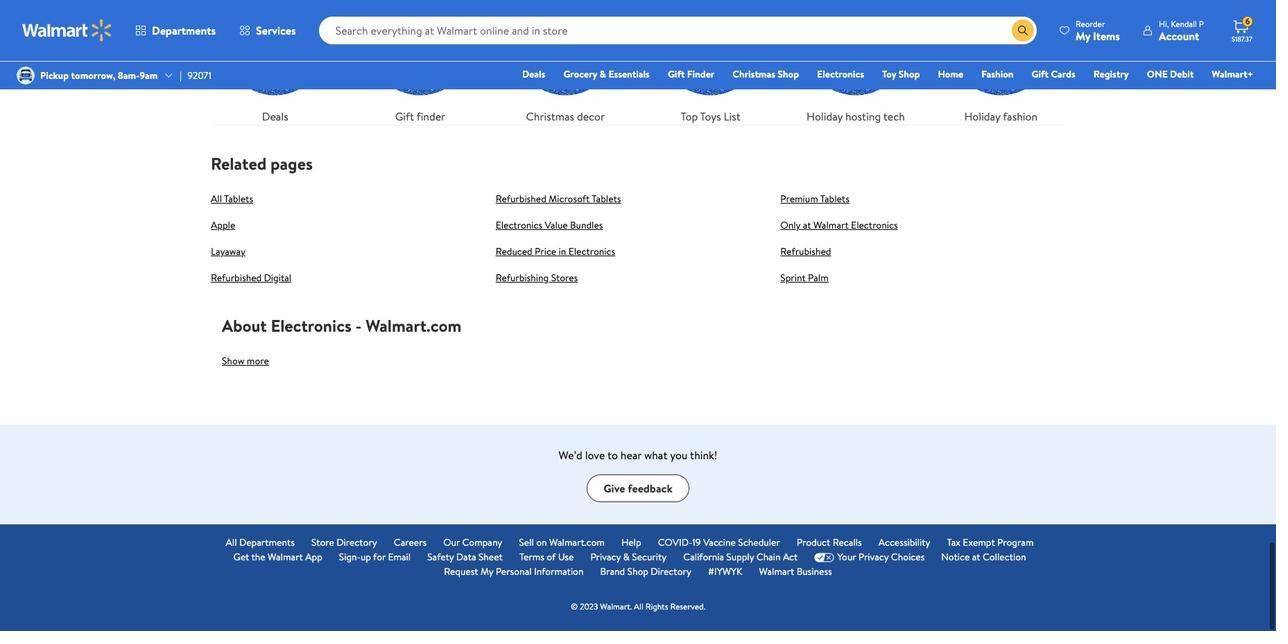 Task type: locate. For each thing, give the bounding box(es) containing it.
request my personal information link
[[444, 565, 584, 580]]

tablets
[[224, 192, 253, 206], [592, 192, 621, 206], [820, 192, 850, 206]]

my inside reorder my items
[[1076, 28, 1091, 43]]

deals link for gift finder link on the left of page
[[211, 0, 339, 125]]

shop down privacy & security
[[627, 565, 649, 579]]

refurbished up electronics value bundles
[[496, 192, 547, 206]]

notice at collection request my personal information
[[444, 551, 1026, 579]]

holiday inside holiday hosting tech 'link'
[[807, 109, 843, 124]]

0 horizontal spatial at
[[803, 219, 811, 233]]

all for all tablets
[[211, 192, 222, 206]]

christmas left decor
[[526, 109, 574, 124]]

0 horizontal spatial deals
[[262, 109, 288, 124]]

2 vertical spatial walmart
[[759, 565, 794, 579]]

& for privacy
[[623, 551, 630, 565]]

0 vertical spatial walmart.com
[[366, 314, 462, 338]]

supply
[[726, 551, 754, 565]]

all up apple link
[[211, 192, 222, 206]]

0 vertical spatial walmart
[[814, 219, 849, 233]]

walmart right the
[[268, 551, 303, 565]]

privacy up brand
[[591, 551, 621, 565]]

all
[[211, 192, 222, 206], [226, 536, 237, 550], [634, 602, 644, 613]]

0 horizontal spatial walmart
[[268, 551, 303, 565]]

help link
[[621, 536, 641, 551]]

#iywyk
[[708, 565, 743, 579]]

pickup
[[40, 69, 69, 83]]

deals link for grocery & essentials link
[[516, 67, 552, 82]]

0 vertical spatial directory
[[337, 536, 377, 550]]

shop for christmas
[[778, 67, 799, 81]]

directory up sign-
[[337, 536, 377, 550]]

& for grocery
[[600, 67, 606, 81]]

our
[[443, 536, 460, 550]]

what
[[644, 448, 668, 464]]

1 horizontal spatial refurbished
[[496, 192, 547, 206]]

departments up |
[[152, 23, 216, 38]]

1 horizontal spatial departments
[[239, 536, 295, 550]]

holiday left hosting
[[807, 109, 843, 124]]

you
[[670, 448, 688, 464]]

0 horizontal spatial all
[[211, 192, 222, 206]]

christmas for christmas shop
[[733, 67, 775, 81]]

only at walmart electronics link
[[781, 219, 898, 233]]

0 horizontal spatial my
[[481, 565, 494, 579]]

related pages
[[211, 152, 313, 176]]

give feedback button
[[587, 475, 689, 503]]

departments button
[[123, 14, 228, 47]]

0 horizontal spatial departments
[[152, 23, 216, 38]]

premium tablets
[[781, 192, 850, 206]]

0 horizontal spatial privacy
[[591, 551, 621, 565]]

love
[[585, 448, 605, 464]]

christmas inside "christmas decor" "link"
[[526, 109, 574, 124]]

0 horizontal spatial refurbished
[[211, 271, 262, 285]]

deals
[[522, 67, 546, 81], [262, 109, 288, 124]]

christmas inside christmas shop link
[[733, 67, 775, 81]]

shop for toy
[[899, 67, 920, 81]]

pages
[[270, 152, 313, 176]]

& inside grocery & essentials link
[[600, 67, 606, 81]]

sprint palm link
[[781, 271, 829, 285]]

1 horizontal spatial deals link
[[516, 67, 552, 82]]

company
[[462, 536, 502, 550]]

privacy choices icon image
[[815, 553, 835, 563]]

items
[[1093, 28, 1120, 43]]

walmart.com up use
[[549, 536, 605, 550]]

top toys list
[[681, 109, 741, 124]]

hosting
[[846, 109, 881, 124]]

holiday left fashion on the right top of page
[[965, 109, 1001, 124]]

holiday hosting tech link
[[792, 0, 920, 125]]

walmart
[[814, 219, 849, 233], [268, 551, 303, 565], [759, 565, 794, 579]]

my left items
[[1076, 28, 1091, 43]]

shop right toy
[[899, 67, 920, 81]]

covid-19 vaccine scheduler
[[658, 536, 780, 550]]

 image
[[17, 67, 35, 85]]

&
[[600, 67, 606, 81], [623, 551, 630, 565]]

& down help
[[623, 551, 630, 565]]

deals up "related pages"
[[262, 109, 288, 124]]

& right grocery
[[600, 67, 606, 81]]

2 horizontal spatial shop
[[899, 67, 920, 81]]

top toys list link
[[646, 0, 775, 125]]

departments up the
[[239, 536, 295, 550]]

accessibility
[[879, 536, 931, 550]]

gift for gift finder
[[668, 67, 685, 81]]

safety data sheet link
[[427, 551, 503, 565]]

shop for brand
[[627, 565, 649, 579]]

at right the only
[[803, 219, 811, 233]]

1 horizontal spatial directory
[[651, 565, 691, 579]]

holiday
[[807, 109, 843, 124], [965, 109, 1001, 124]]

privacy right your
[[859, 551, 889, 565]]

1 vertical spatial all
[[226, 536, 237, 550]]

all up get
[[226, 536, 237, 550]]

christmas up list
[[733, 67, 775, 81]]

0 vertical spatial at
[[803, 219, 811, 233]]

shop left the electronics link
[[778, 67, 799, 81]]

Search search field
[[319, 17, 1037, 44]]

fashion
[[1003, 109, 1038, 124]]

personal
[[496, 565, 532, 579]]

give
[[604, 481, 625, 497]]

2 tablets from the left
[[592, 192, 621, 206]]

holiday fashion link
[[937, 0, 1065, 125]]

0 horizontal spatial gift
[[395, 109, 414, 124]]

refrubished link
[[781, 245, 831, 259]]

walmart down chain
[[759, 565, 794, 579]]

holiday inside holiday fashion link
[[965, 109, 1001, 124]]

electronics
[[817, 67, 864, 81], [496, 219, 543, 233], [851, 219, 898, 233], [569, 245, 615, 259], [271, 314, 352, 338]]

gift finder
[[395, 109, 446, 124]]

safety data sheet
[[427, 551, 503, 565]]

0 horizontal spatial shop
[[627, 565, 649, 579]]

1 vertical spatial my
[[481, 565, 494, 579]]

1 horizontal spatial shop
[[778, 67, 799, 81]]

0 vertical spatial refurbished
[[496, 192, 547, 206]]

all left rights
[[634, 602, 644, 613]]

1 horizontal spatial walmart.com
[[549, 536, 605, 550]]

2 vertical spatial all
[[634, 602, 644, 613]]

grocery & essentials
[[564, 67, 650, 81]]

covid-19 vaccine scheduler link
[[658, 536, 780, 551]]

store
[[311, 536, 334, 550]]

tablets up apple link
[[224, 192, 253, 206]]

for
[[373, 551, 386, 565]]

chain
[[757, 551, 781, 565]]

security
[[632, 551, 667, 565]]

list
[[203, 0, 1074, 125]]

0 horizontal spatial &
[[600, 67, 606, 81]]

1 horizontal spatial my
[[1076, 28, 1091, 43]]

get the walmart app link
[[233, 551, 322, 565]]

©
[[571, 602, 578, 613]]

gift finder link
[[662, 67, 721, 82]]

at
[[803, 219, 811, 233], [972, 551, 981, 565]]

toy shop link
[[876, 67, 926, 82]]

0 horizontal spatial holiday
[[807, 109, 843, 124]]

& inside "privacy & security" link
[[623, 551, 630, 565]]

0 vertical spatial all
[[211, 192, 222, 206]]

1 horizontal spatial at
[[972, 551, 981, 565]]

to
[[608, 448, 618, 464]]

christmas
[[733, 67, 775, 81], [526, 109, 574, 124]]

all inside all departments link
[[226, 536, 237, 550]]

1 horizontal spatial privacy
[[859, 551, 889, 565]]

refurbished down layaway
[[211, 271, 262, 285]]

holiday hosting tech
[[807, 109, 905, 124]]

0 vertical spatial deals
[[522, 67, 546, 81]]

tax exempt program get the walmart app
[[233, 536, 1034, 565]]

walmart down premium tablets link at right
[[814, 219, 849, 233]]

0 vertical spatial my
[[1076, 28, 1091, 43]]

all departments link
[[226, 536, 295, 551]]

bundles
[[570, 219, 603, 233]]

think!
[[690, 448, 718, 464]]

exempt
[[963, 536, 995, 550]]

walmart inside tax exempt program get the walmart app
[[268, 551, 303, 565]]

notice
[[942, 551, 970, 565]]

8am-
[[118, 69, 140, 83]]

electronics link
[[811, 67, 871, 82]]

vaccine
[[703, 536, 736, 550]]

1 vertical spatial departments
[[239, 536, 295, 550]]

tech
[[884, 109, 905, 124]]

my down sheet
[[481, 565, 494, 579]]

help
[[621, 536, 641, 550]]

directory down security
[[651, 565, 691, 579]]

electronics value bundles link
[[496, 219, 603, 233]]

1 tablets from the left
[[224, 192, 253, 206]]

request
[[444, 565, 478, 579]]

refurbished for refurbished digital
[[211, 271, 262, 285]]

0 horizontal spatial christmas
[[526, 109, 574, 124]]

at down exempt
[[972, 551, 981, 565]]

notice at collection link
[[942, 551, 1026, 565]]

one debit link
[[1141, 67, 1200, 82]]

all for all departments
[[226, 536, 237, 550]]

1 horizontal spatial gift
[[668, 67, 685, 81]]

walmart.com right -
[[366, 314, 462, 338]]

2 holiday from the left
[[965, 109, 1001, 124]]

1 vertical spatial christmas
[[526, 109, 574, 124]]

1 horizontal spatial holiday
[[965, 109, 1001, 124]]

2 horizontal spatial gift
[[1032, 67, 1049, 81]]

sign-up for email link
[[339, 551, 411, 565]]

scheduler
[[738, 536, 780, 550]]

1 horizontal spatial tablets
[[592, 192, 621, 206]]

1 horizontal spatial all
[[226, 536, 237, 550]]

gift for gift cards
[[1032, 67, 1049, 81]]

tablets for premium tablets
[[820, 192, 850, 206]]

1 vertical spatial refurbished
[[211, 271, 262, 285]]

1 horizontal spatial christmas
[[733, 67, 775, 81]]

refurbished for refurbished microsoft tablets
[[496, 192, 547, 206]]

0 vertical spatial christmas
[[733, 67, 775, 81]]

2 horizontal spatial tablets
[[820, 192, 850, 206]]

2 horizontal spatial all
[[634, 602, 644, 613]]

deals link
[[211, 0, 339, 125], [516, 67, 552, 82]]

privacy
[[591, 551, 621, 565], [859, 551, 889, 565]]

one
[[1147, 67, 1168, 81]]

refurbished
[[496, 192, 547, 206], [211, 271, 262, 285]]

1 horizontal spatial &
[[623, 551, 630, 565]]

3 tablets from the left
[[820, 192, 850, 206]]

only
[[781, 219, 801, 233]]

0 horizontal spatial deals link
[[211, 0, 339, 125]]

grocery & essentials link
[[557, 67, 656, 82]]

0 vertical spatial &
[[600, 67, 606, 81]]

0 vertical spatial departments
[[152, 23, 216, 38]]

1 vertical spatial &
[[623, 551, 630, 565]]

apple link
[[211, 219, 235, 233]]

0 horizontal spatial tablets
[[224, 192, 253, 206]]

deals left grocery
[[522, 67, 546, 81]]

0 horizontal spatial directory
[[337, 536, 377, 550]]

christmas for christmas decor
[[526, 109, 574, 124]]

careers
[[394, 536, 427, 550]]

1 holiday from the left
[[807, 109, 843, 124]]

terms
[[519, 551, 545, 565]]

1 vertical spatial at
[[972, 551, 981, 565]]

tablets up only at walmart electronics
[[820, 192, 850, 206]]

tablets up bundles
[[592, 192, 621, 206]]

walmart+ link
[[1206, 67, 1260, 82]]

1 vertical spatial walmart
[[268, 551, 303, 565]]

at inside notice at collection request my personal information
[[972, 551, 981, 565]]

holiday for holiday hosting tech
[[807, 109, 843, 124]]

hear
[[621, 448, 642, 464]]



Task type: describe. For each thing, give the bounding box(es) containing it.
$187.37
[[1232, 34, 1253, 44]]

refurbished digital
[[211, 271, 291, 285]]

all tablets link
[[211, 192, 253, 206]]

feedback
[[628, 481, 673, 497]]

search icon image
[[1018, 25, 1029, 36]]

sprint
[[781, 271, 806, 285]]

stores
[[551, 271, 578, 285]]

0 horizontal spatial walmart.com
[[366, 314, 462, 338]]

Walmart Site-Wide search field
[[319, 17, 1037, 44]]

safety
[[427, 551, 454, 565]]

hi, kendall p account
[[1159, 18, 1204, 43]]

christmas shop
[[733, 67, 799, 81]]

premium
[[781, 192, 818, 206]]

refurbished microsoft tablets
[[496, 192, 621, 206]]

holiday for holiday fashion
[[965, 109, 1001, 124]]

2 horizontal spatial walmart
[[814, 219, 849, 233]]

#iywyk link
[[708, 565, 743, 580]]

holiday fashion
[[965, 109, 1038, 124]]

1 horizontal spatial deals
[[522, 67, 546, 81]]

at for notice
[[972, 551, 981, 565]]

product recalls link
[[797, 536, 862, 551]]

home
[[938, 67, 964, 81]]

1 privacy from the left
[[591, 551, 621, 565]]

list containing deals
[[203, 0, 1074, 125]]

christmas decor
[[526, 109, 605, 124]]

-
[[356, 314, 362, 338]]

store directory
[[311, 536, 377, 550]]

more
[[247, 355, 269, 368]]

covid-
[[658, 536, 692, 550]]

price
[[535, 245, 556, 259]]

at for only
[[803, 219, 811, 233]]

registry
[[1094, 67, 1129, 81]]

california
[[683, 551, 724, 565]]

pickup tomorrow, 8am-9am
[[40, 69, 158, 83]]

1 vertical spatial directory
[[651, 565, 691, 579]]

fashion link
[[975, 67, 1020, 82]]

reduced price in electronics link
[[496, 245, 615, 259]]

tax exempt program link
[[947, 536, 1034, 551]]

| 92071
[[180, 69, 212, 83]]

reduced
[[496, 245, 533, 259]]

sell on walmart.com link
[[519, 536, 605, 551]]

fashion
[[982, 67, 1014, 81]]

1 vertical spatial walmart.com
[[549, 536, 605, 550]]

app
[[305, 551, 322, 565]]

california supply chain act
[[683, 551, 798, 565]]

value
[[545, 219, 568, 233]]

email
[[388, 551, 411, 565]]

services
[[256, 23, 296, 38]]

gift for gift finder
[[395, 109, 414, 124]]

christmas decor link
[[501, 0, 630, 125]]

one debit
[[1147, 67, 1194, 81]]

our company
[[443, 536, 502, 550]]

gift cards
[[1032, 67, 1076, 81]]

my inside notice at collection request my personal information
[[481, 565, 494, 579]]

brand
[[600, 565, 625, 579]]

departments inside dropdown button
[[152, 23, 216, 38]]

1 vertical spatial deals
[[262, 109, 288, 124]]

california supply chain act link
[[683, 551, 798, 565]]

layaway link
[[211, 245, 246, 259]]

brand shop directory
[[600, 565, 691, 579]]

account
[[1159, 28, 1199, 43]]

related
[[211, 152, 267, 176]]

up
[[361, 551, 371, 565]]

store directory link
[[311, 536, 377, 551]]

registry link
[[1087, 67, 1135, 82]]

refrubished
[[781, 245, 831, 259]]

essentials
[[609, 67, 650, 81]]

finder
[[687, 67, 715, 81]]

list
[[724, 109, 741, 124]]

walmart image
[[22, 19, 112, 42]]

gift finder link
[[356, 0, 485, 125]]

|
[[180, 69, 182, 83]]

your
[[838, 551, 856, 565]]

decor
[[577, 109, 605, 124]]

2 privacy from the left
[[859, 551, 889, 565]]

tablets for all tablets
[[224, 192, 253, 206]]

privacy & security link
[[591, 551, 667, 565]]

92071
[[187, 69, 212, 83]]

sell on walmart.com
[[519, 536, 605, 550]]

1 horizontal spatial walmart
[[759, 565, 794, 579]]

cards
[[1051, 67, 1076, 81]]

© 2023 walmart. all rights reserved.
[[571, 602, 705, 613]]

reorder
[[1076, 18, 1105, 29]]

use
[[558, 551, 574, 565]]

debit
[[1170, 67, 1194, 81]]

in
[[559, 245, 566, 259]]

refurbishing stores link
[[496, 271, 578, 285]]

6
[[1246, 15, 1250, 27]]



Task type: vqa. For each thing, say whether or not it's contained in the screenshot.
'Show more' Button
yes



